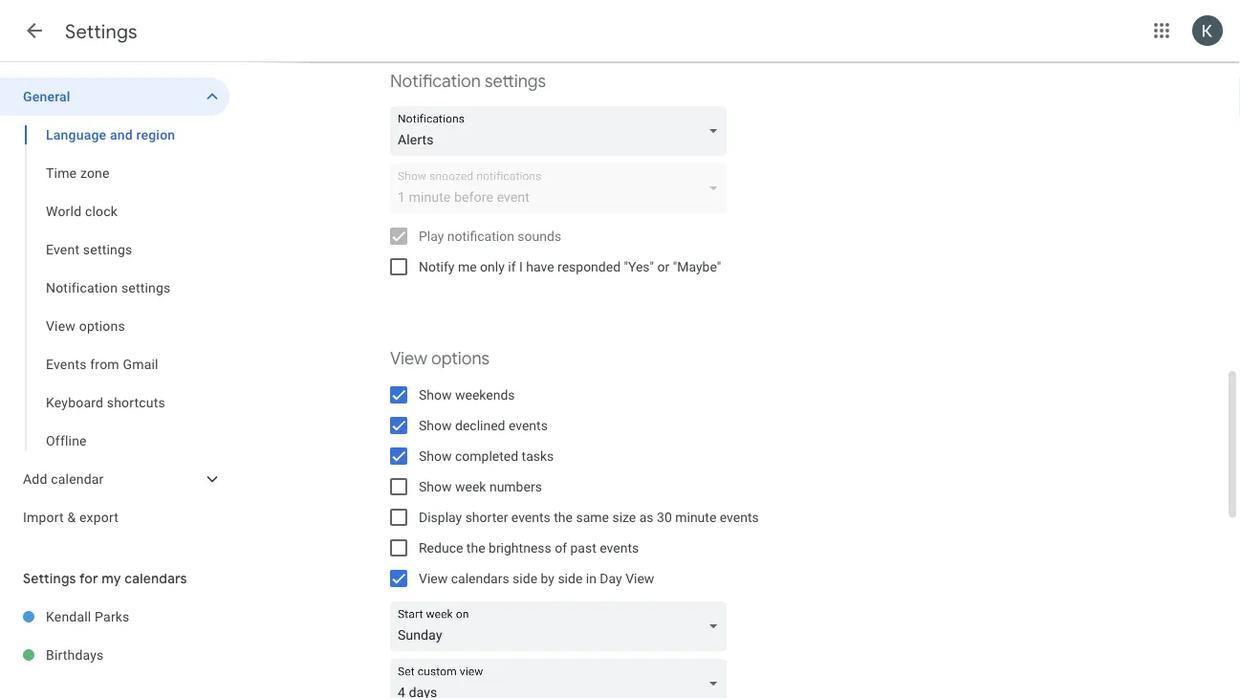 Task type: locate. For each thing, give the bounding box(es) containing it.
go back image
[[23, 19, 46, 42]]

None field
[[390, 106, 735, 156], [390, 602, 735, 651], [390, 659, 735, 698], [390, 106, 735, 156], [390, 602, 735, 651], [390, 659, 735, 698]]

birthdays tree item
[[0, 636, 230, 674]]

display shorter events the same size as 30 minute events
[[419, 509, 759, 525]]

add
[[23, 471, 47, 487]]

add calendar
[[23, 471, 104, 487]]

import
[[23, 509, 64, 525]]

tree
[[0, 77, 230, 537]]

group containing language and region
[[0, 116, 230, 460]]

options up events from gmail
[[79, 318, 125, 334]]

0 horizontal spatial notification
[[46, 280, 118, 296]]

and
[[110, 127, 133, 143]]

view up events
[[46, 318, 76, 334]]

1 vertical spatial settings
[[23, 570, 76, 587]]

by
[[541, 571, 555, 586]]

only
[[480, 259, 505, 275]]

side left in
[[558, 571, 583, 586]]

1 show from the top
[[419, 387, 452, 403]]

1 vertical spatial settings
[[83, 242, 132, 257]]

show left weekends
[[419, 387, 452, 403]]

completed
[[455, 448, 519, 464]]

settings heading
[[65, 20, 137, 44]]

show
[[419, 387, 452, 403], [419, 418, 452, 433], [419, 448, 452, 464], [419, 479, 452, 494]]

group
[[0, 116, 230, 460]]

view options up show weekends in the bottom left of the page
[[390, 348, 490, 369]]

language
[[46, 127, 106, 143]]

1 vertical spatial notification
[[46, 280, 118, 296]]

"maybe"
[[673, 259, 721, 275]]

past
[[571, 540, 597, 556]]

0 vertical spatial notification settings
[[390, 70, 546, 92]]

0 horizontal spatial view options
[[46, 318, 125, 334]]

options
[[79, 318, 125, 334], [431, 348, 490, 369]]

world clock
[[46, 203, 118, 219]]

event
[[46, 242, 80, 257]]

notification settings
[[390, 70, 546, 92], [46, 280, 171, 296]]

show up display
[[419, 479, 452, 494]]

show left "completed"
[[419, 448, 452, 464]]

1 horizontal spatial side
[[558, 571, 583, 586]]

side left "by"
[[513, 571, 538, 586]]

settings
[[65, 20, 137, 44], [23, 570, 76, 587]]

view down reduce
[[419, 571, 448, 586]]

time zone
[[46, 165, 110, 181]]

show declined events
[[419, 418, 548, 433]]

view options
[[46, 318, 125, 334], [390, 348, 490, 369]]

offline
[[46, 433, 87, 449]]

1 vertical spatial notification settings
[[46, 280, 171, 296]]

2 side from the left
[[558, 571, 583, 586]]

notify
[[419, 259, 455, 275]]

events from gmail
[[46, 356, 158, 372]]

1 horizontal spatial view options
[[390, 348, 490, 369]]

0 vertical spatial options
[[79, 318, 125, 334]]

settings up general 'tree item'
[[65, 20, 137, 44]]

settings
[[485, 70, 546, 92], [83, 242, 132, 257], [121, 280, 171, 296]]

2 show from the top
[[419, 418, 452, 433]]

settings for my calendars
[[23, 570, 187, 587]]

show down show weekends in the bottom left of the page
[[419, 418, 452, 433]]

1 vertical spatial options
[[431, 348, 490, 369]]

general tree item
[[0, 77, 230, 116]]

0 horizontal spatial side
[[513, 571, 538, 586]]

region
[[136, 127, 175, 143]]

kendall
[[46, 609, 91, 625]]

keyboard shortcuts
[[46, 395, 165, 410]]

events
[[46, 356, 87, 372]]

birthdays
[[46, 647, 104, 663]]

calendars
[[125, 570, 187, 587], [451, 571, 509, 586]]

0 vertical spatial view options
[[46, 318, 125, 334]]

birthdays link
[[46, 636, 230, 674]]

settings for settings
[[65, 20, 137, 44]]

settings left for
[[23, 570, 76, 587]]

language and region
[[46, 127, 175, 143]]

view
[[46, 318, 76, 334], [390, 348, 427, 369], [419, 571, 448, 586], [626, 571, 655, 586]]

sounds
[[518, 228, 562, 244]]

0 vertical spatial the
[[554, 509, 573, 525]]

1 horizontal spatial calendars
[[451, 571, 509, 586]]

side
[[513, 571, 538, 586], [558, 571, 583, 586]]

weekends
[[455, 387, 515, 403]]

2 calendars from the left
[[451, 571, 509, 586]]

view right "day"
[[626, 571, 655, 586]]

view options up events from gmail
[[46, 318, 125, 334]]

1 vertical spatial view options
[[390, 348, 490, 369]]

events up tasks
[[509, 418, 548, 433]]

the down shorter
[[467, 540, 485, 556]]

event settings
[[46, 242, 132, 257]]

4 show from the top
[[419, 479, 452, 494]]

settings for my calendars tree
[[0, 598, 230, 674]]

0 horizontal spatial notification settings
[[46, 280, 171, 296]]

the
[[554, 509, 573, 525], [467, 540, 485, 556]]

1 horizontal spatial notification
[[390, 70, 481, 92]]

0 vertical spatial notification
[[390, 70, 481, 92]]

numbers
[[490, 479, 542, 494]]

view inside group
[[46, 318, 76, 334]]

events
[[509, 418, 548, 433], [512, 509, 551, 525], [720, 509, 759, 525], [600, 540, 639, 556]]

calendar
[[51, 471, 104, 487]]

0 horizontal spatial calendars
[[125, 570, 187, 587]]

1 side from the left
[[513, 571, 538, 586]]

1 horizontal spatial the
[[554, 509, 573, 525]]

or
[[658, 259, 670, 275]]

declined
[[455, 418, 505, 433]]

me
[[458, 259, 477, 275]]

notification
[[390, 70, 481, 92], [46, 280, 118, 296]]

calendars right my
[[125, 570, 187, 587]]

notify me only if i have responded "yes" or "maybe"
[[419, 259, 721, 275]]

show week numbers
[[419, 479, 542, 494]]

&
[[67, 509, 76, 525]]

the left same
[[554, 509, 573, 525]]

0 horizontal spatial the
[[467, 540, 485, 556]]

3 show from the top
[[419, 448, 452, 464]]

options up show weekends in the bottom left of the page
[[431, 348, 490, 369]]

notification settings inside group
[[46, 280, 171, 296]]

show for show declined events
[[419, 418, 452, 433]]

0 vertical spatial settings
[[65, 20, 137, 44]]

2 vertical spatial settings
[[121, 280, 171, 296]]

0 horizontal spatial options
[[79, 318, 125, 334]]

calendars down reduce
[[451, 571, 509, 586]]

1 horizontal spatial options
[[431, 348, 490, 369]]

30
[[657, 509, 672, 525]]



Task type: vqa. For each thing, say whether or not it's contained in the screenshot.
moon inside button
no



Task type: describe. For each thing, give the bounding box(es) containing it.
events right minute
[[720, 509, 759, 525]]

world
[[46, 203, 82, 219]]

size
[[613, 509, 636, 525]]

0 vertical spatial settings
[[485, 70, 546, 92]]

brightness
[[489, 540, 552, 556]]

options inside group
[[79, 318, 125, 334]]

export
[[79, 509, 119, 525]]

if
[[508, 259, 516, 275]]

clock
[[85, 203, 118, 219]]

"yes"
[[624, 259, 654, 275]]

reduce
[[419, 540, 463, 556]]

view up show weekends in the bottom left of the page
[[390, 348, 427, 369]]

from
[[90, 356, 119, 372]]

same
[[576, 509, 609, 525]]

time
[[46, 165, 77, 181]]

show completed tasks
[[419, 448, 554, 464]]

day
[[600, 571, 622, 586]]

show for show weekends
[[419, 387, 452, 403]]

tasks
[[522, 448, 554, 464]]

minute
[[675, 509, 717, 525]]

show for show week numbers
[[419, 479, 452, 494]]

my
[[102, 570, 121, 587]]

responded
[[558, 259, 621, 275]]

events down size
[[600, 540, 639, 556]]

gmail
[[123, 356, 158, 372]]

show weekends
[[419, 387, 515, 403]]

play notification sounds
[[419, 228, 562, 244]]

1 calendars from the left
[[125, 570, 187, 587]]

i
[[519, 259, 523, 275]]

week
[[455, 479, 486, 494]]

show for show completed tasks
[[419, 448, 452, 464]]

have
[[526, 259, 554, 275]]

view options inside group
[[46, 318, 125, 334]]

events up reduce the brightness of past events
[[512, 509, 551, 525]]

as
[[640, 509, 654, 525]]

shorter
[[465, 509, 508, 525]]

parks
[[95, 609, 130, 625]]

display
[[419, 509, 462, 525]]

keyboard
[[46, 395, 103, 410]]

in
[[586, 571, 597, 586]]

view calendars side by side in day view
[[419, 571, 655, 586]]

tree containing general
[[0, 77, 230, 537]]

1 horizontal spatial notification settings
[[390, 70, 546, 92]]

import & export
[[23, 509, 119, 525]]

zone
[[80, 165, 110, 181]]

reduce the brightness of past events
[[419, 540, 639, 556]]

shortcuts
[[107, 395, 165, 410]]

settings for settings for my calendars
[[23, 570, 76, 587]]

notification inside group
[[46, 280, 118, 296]]

for
[[79, 570, 98, 587]]

kendall parks tree item
[[0, 598, 230, 636]]

play
[[419, 228, 444, 244]]

notification
[[447, 228, 514, 244]]

1 vertical spatial the
[[467, 540, 485, 556]]

of
[[555, 540, 567, 556]]

general
[[23, 88, 70, 104]]

kendall parks
[[46, 609, 130, 625]]



